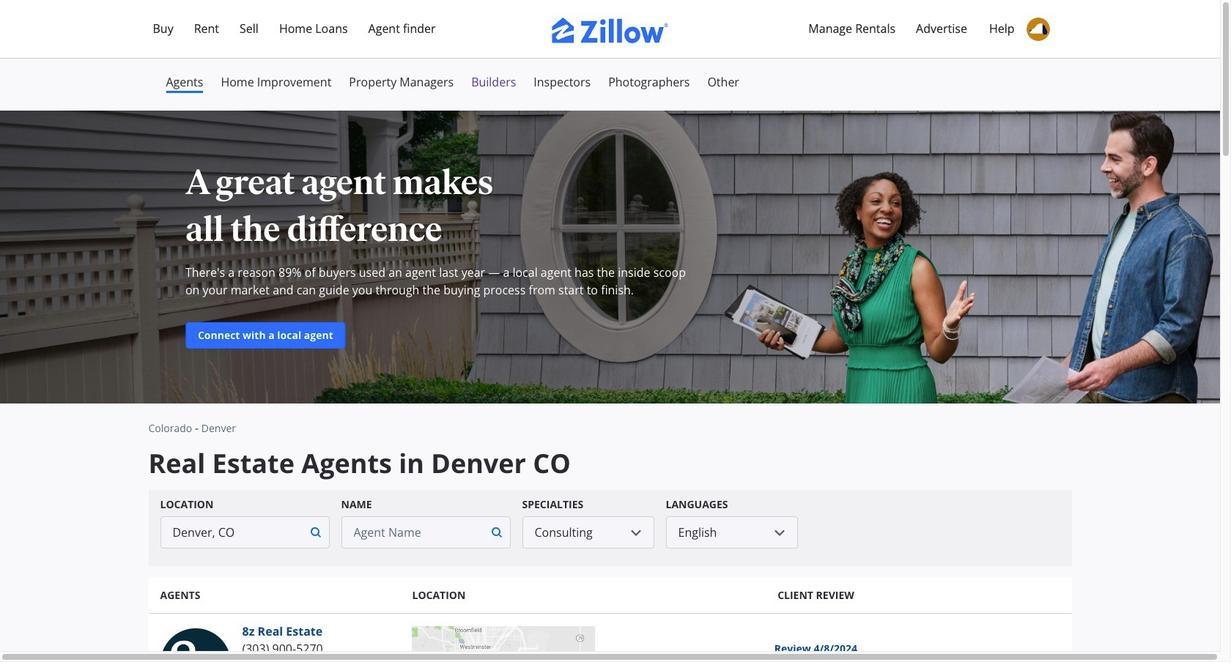 Task type: vqa. For each thing, say whether or not it's contained in the screenshot.
Agent's table element
yes



Task type: locate. For each thing, give the bounding box(es) containing it.
main navigation
[[0, 0, 1221, 59]]

zillow logo image
[[552, 18, 669, 43]]

None search field
[[148, 490, 1072, 566]]

map image of denver co image
[[412, 626, 596, 663]]



Task type: describe. For each thing, give the bounding box(es) containing it.
professional leaderboards links element
[[148, 73, 1072, 111]]

agent's table element
[[148, 578, 1072, 663]]

Neighborhood/City/Zip text field
[[160, 516, 302, 549]]

your profile default icon image
[[1027, 18, 1050, 41]]

Agent Name text field
[[341, 516, 483, 549]]



